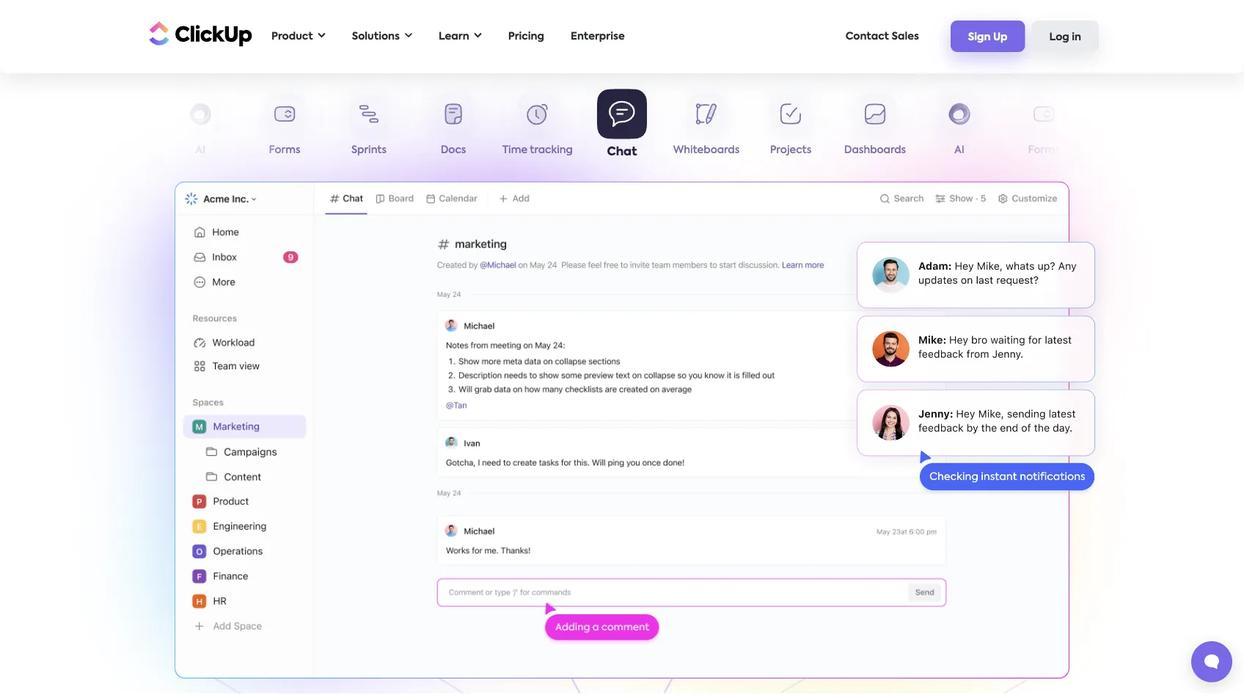 Task type: vqa. For each thing, say whether or not it's contained in the screenshot.
the Dashboards button
yes



Task type: locate. For each thing, give the bounding box(es) containing it.
contact sales link
[[839, 21, 927, 51]]

docs
[[441, 145, 466, 156]]

0 horizontal spatial dashboards button
[[74, 94, 158, 162]]

1 horizontal spatial dashboards
[[845, 145, 906, 156]]

chat image
[[175, 182, 1070, 679], [839, 226, 1114, 497]]

sprints
[[352, 145, 387, 156], [1111, 145, 1146, 156]]

ai button
[[158, 94, 243, 162], [918, 94, 1002, 162]]

1 forms from the left
[[269, 145, 300, 156]]

0 horizontal spatial sprints
[[352, 145, 387, 156]]

1 horizontal spatial forms
[[1029, 145, 1060, 156]]

1 horizontal spatial ai
[[955, 145, 965, 156]]

product
[[272, 31, 313, 41]]

0 horizontal spatial sprints button
[[327, 94, 411, 162]]

1 horizontal spatial sprints
[[1111, 145, 1146, 156]]

enterprise
[[571, 31, 625, 41]]

ai
[[195, 145, 205, 156], [955, 145, 965, 156]]

dashboards
[[85, 145, 147, 156], [845, 145, 906, 156]]

1 forms button from the left
[[243, 94, 327, 162]]

forms
[[269, 145, 300, 156], [1029, 145, 1060, 156]]

1 horizontal spatial ai button
[[918, 94, 1002, 162]]

0 horizontal spatial ai button
[[158, 94, 243, 162]]

1 sprints from the left
[[352, 145, 387, 156]]

forms button
[[243, 94, 327, 162], [1002, 94, 1087, 162]]

2 ai button from the left
[[918, 94, 1002, 162]]

2 ai from the left
[[955, 145, 965, 156]]

chat button
[[580, 89, 665, 162]]

projects button
[[749, 94, 833, 162]]

solutions
[[352, 31, 400, 41]]

solutions button
[[345, 21, 420, 51]]

1 ai from the left
[[195, 145, 205, 156]]

1 horizontal spatial dashboards button
[[833, 94, 918, 162]]

1 horizontal spatial forms button
[[1002, 94, 1087, 162]]

0 horizontal spatial dashboards
[[85, 145, 147, 156]]

sprints button
[[327, 94, 411, 162], [1087, 94, 1171, 162]]

1 horizontal spatial sprints button
[[1087, 94, 1171, 162]]

log in link
[[1032, 21, 1099, 52]]

learn
[[439, 31, 469, 41]]

0 horizontal spatial ai
[[195, 145, 205, 156]]

dashboards button
[[74, 94, 158, 162], [833, 94, 918, 162]]

time tracking
[[503, 145, 573, 156]]

clickup image
[[145, 20, 252, 48]]

chat
[[607, 146, 637, 158]]

whiteboards button
[[665, 94, 749, 162]]

0 horizontal spatial forms
[[269, 145, 300, 156]]

0 horizontal spatial forms button
[[243, 94, 327, 162]]

projects
[[770, 145, 812, 156]]



Task type: describe. For each thing, give the bounding box(es) containing it.
2 sprints from the left
[[1111, 145, 1146, 156]]

contact sales
[[846, 31, 919, 41]]

pricing
[[508, 31, 545, 41]]

product button
[[264, 21, 333, 51]]

enterprise link
[[564, 21, 632, 51]]

ai for first ai button from left
[[195, 145, 205, 156]]

2 forms button from the left
[[1002, 94, 1087, 162]]

learn button
[[432, 21, 489, 51]]

in
[[1072, 32, 1082, 42]]

1 dashboards from the left
[[85, 145, 147, 156]]

sign
[[969, 32, 991, 42]]

contact
[[846, 31, 889, 41]]

pricing link
[[501, 21, 552, 51]]

whiteboards
[[673, 145, 740, 156]]

time tracking button
[[496, 94, 580, 162]]

docs button
[[411, 94, 496, 162]]

2 dashboards button from the left
[[833, 94, 918, 162]]

tracking
[[530, 145, 573, 156]]

log
[[1050, 32, 1070, 42]]

1 ai button from the left
[[158, 94, 243, 162]]

up
[[994, 32, 1008, 42]]

2 dashboards from the left
[[845, 145, 906, 156]]

log in
[[1050, 32, 1082, 42]]

time
[[503, 145, 528, 156]]

ai for 2nd ai button from the left
[[955, 145, 965, 156]]

1 sprints button from the left
[[327, 94, 411, 162]]

1 dashboards button from the left
[[74, 94, 158, 162]]

sales
[[892, 31, 919, 41]]

2 forms from the left
[[1029, 145, 1060, 156]]

sign up
[[969, 32, 1008, 42]]

2 sprints button from the left
[[1087, 94, 1171, 162]]

sign up button
[[951, 21, 1026, 52]]



